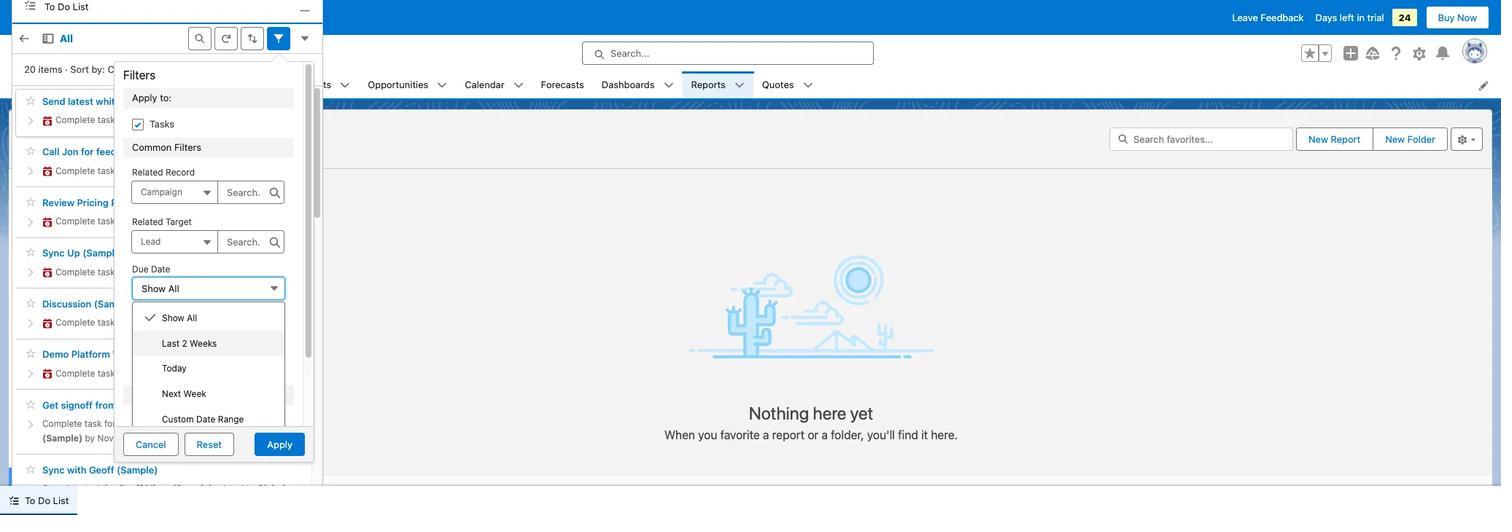 Task type: locate. For each thing, give the bounding box(es) containing it.
to inside button
[[25, 495, 35, 507]]

get signoff from leanne (sample) link
[[42, 400, 195, 412]]

email
[[150, 366, 173, 378]]

minor down cancel "button"
[[145, 484, 170, 495]]

all down 'demo'
[[32, 364, 43, 376]]

all down public
[[32, 308, 43, 320]]

leanne up priority
[[119, 400, 152, 411]]

related
[[215, 484, 244, 495]]

shared with me
[[32, 419, 101, 430]]

leanne
[[119, 400, 152, 411], [118, 419, 150, 430]]

0 vertical spatial show
[[142, 283, 166, 295]]

show inside option
[[162, 313, 185, 324]]

list up all button
[[73, 0, 89, 12]]

created by me link
[[9, 219, 118, 246], [9, 384, 118, 412]]

contacts link
[[283, 72, 340, 99]]

get signoff from leanne (sample) element
[[15, 393, 309, 455]]

show down complete task for sarah loehr (sample) by oct 27
[[142, 283, 166, 295]]

forecasts
[[541, 79, 584, 90]]

sync up (sample) link
[[42, 248, 124, 260]]

task for task filters
[[132, 389, 152, 401]]

related up lead at the left top of page
[[132, 217, 163, 228]]

task inside discussion (sample) element
[[98, 317, 115, 328]]

show up linkedin
[[162, 313, 185, 324]]

1 vertical spatial to do list
[[25, 495, 69, 507]]

call for call
[[150, 352, 166, 363]]

1 horizontal spatial from
[[226, 419, 245, 430]]

text default image right the contacts in the left top of the page
[[340, 81, 350, 91]]

2 vertical spatial filters
[[155, 389, 182, 401]]

created by me link for shared
[[9, 384, 118, 412]]

0 vertical spatial with
[[66, 419, 84, 430]]

dashboards
[[602, 79, 655, 90]]

discussion (sample)
[[42, 298, 135, 310]]

1 vertical spatial widgets
[[97, 498, 133, 509]]

for inside discussion (sample) element
[[117, 317, 129, 328]]

geoff down sync with geoff (sample) link
[[118, 484, 143, 495]]

type
[[161, 308, 181, 319]]

linkedin
[[150, 337, 187, 348]]

1 vertical spatial items
[[26, 150, 49, 161]]

list box inside to do list dialog
[[132, 302, 285, 436]]

for inside sync up (sample) element
[[117, 267, 129, 278]]

1 vertical spatial show
[[162, 313, 185, 324]]

27
[[259, 267, 269, 278]]

complete inside review pricing proposal (sample) element
[[55, 216, 95, 227]]

a left report
[[763, 429, 769, 442]]

created by me link up shared with me
[[9, 384, 118, 412]]

task inside review pricing proposal (sample) element
[[98, 216, 115, 227]]

1 vertical spatial sync
[[42, 465, 65, 476]]

complete task for sarah loehr (sample) by oct 27
[[55, 267, 269, 278]]

(sample) up weeks
[[196, 317, 237, 328]]

date for due
[[151, 264, 170, 275]]

1 vertical spatial leanne
[[118, 419, 150, 430]]

complete for complete task for carole white (sample)
[[55, 216, 95, 227]]

1 horizontal spatial apply
[[267, 439, 293, 451]]

apply for apply to:
[[132, 92, 157, 104]]

1 vertical spatial apply
[[267, 439, 293, 451]]

task for complete task for geoff minor (sample) related to
[[85, 484, 102, 495]]

task inside the sync with geoff (sample) element
[[85, 484, 102, 495]]

for down the feedback
[[117, 165, 129, 176]]

show all down complete task for sarah loehr (sample) by oct 27
[[142, 283, 179, 295]]

0 vertical spatial from
[[95, 400, 116, 411]]

0 vertical spatial to
[[45, 0, 55, 12]]

0 vertical spatial geoff
[[131, 115, 156, 126]]

now
[[1458, 12, 1478, 23]]

1 vertical spatial created
[[32, 226, 67, 238]]

from
[[95, 400, 116, 411], [226, 419, 245, 430]]

minor inside the sync with geoff (sample) element
[[145, 484, 170, 495]]

list left -
[[53, 495, 69, 507]]

for up nov 10
[[104, 419, 116, 430]]

for inside demo platform widgets (sample) element
[[117, 368, 129, 379]]

1 vertical spatial favorites
[[26, 451, 80, 462]]

filters down jordan
[[155, 389, 182, 401]]

from right signoff
[[95, 400, 116, 411]]

(sample) right up
[[83, 248, 124, 259]]

created for recent
[[32, 226, 67, 238]]

text default image down search... button
[[735, 81, 745, 91]]

for for complete task for geoff minor (sample) related to
[[104, 484, 116, 495]]

0 vertical spatial minor
[[158, 115, 183, 126]]

related up campaign
[[132, 167, 163, 178]]

for inside review pricing proposal (sample) element
[[117, 216, 129, 227]]

task down 'amy' on the bottom
[[132, 389, 152, 401]]

text default image inside all button
[[42, 33, 54, 44]]

folders
[[26, 340, 71, 351], [46, 364, 79, 376]]

folders inside all folders link
[[46, 364, 79, 376]]

1 horizontal spatial new
[[1386, 133, 1405, 145]]

task down review pricing proposal (sample) link on the left top of page
[[98, 216, 115, 227]]

1 vertical spatial show all
[[162, 313, 197, 324]]

(sample) up the david
[[94, 298, 135, 310]]

you
[[698, 429, 718, 442]]

complete down discussion
[[55, 317, 95, 328]]

leanne up "10"
[[118, 419, 150, 430]]

for for complete task for carole white (sample)
[[117, 216, 129, 227]]

0 horizontal spatial do
[[38, 495, 50, 507]]

new left folder
[[1386, 133, 1405, 145]]

jon left amos
[[131, 165, 147, 176]]

all reports link
[[9, 301, 118, 328]]

for for complete task for amy jordan (sample)
[[117, 368, 129, 379]]

minor
[[158, 115, 183, 126], [145, 484, 170, 495]]

text default image down send
[[42, 116, 53, 126]]

sync up media
[[42, 465, 65, 476]]

Search by object type, Lead button
[[131, 231, 219, 254]]

1 created by me from the top
[[32, 226, 97, 238]]

a right 'or'
[[822, 429, 828, 442]]

whitepaper
[[96, 96, 147, 107]]

0 vertical spatial list
[[73, 0, 89, 12]]

adelson
[[159, 317, 194, 328]]

geoff down apply to:
[[131, 115, 156, 126]]

1 vertical spatial list
[[53, 495, 69, 507]]

complete inside demo platform widgets (sample) element
[[55, 368, 95, 379]]

left
[[1340, 12, 1355, 23]]

10
[[116, 433, 126, 444]]

1 vertical spatial to
[[25, 495, 35, 507]]

with
[[66, 419, 84, 430], [67, 465, 86, 476]]

0 horizontal spatial list
[[53, 495, 69, 507]]

items
[[38, 63, 62, 75], [26, 150, 49, 161]]

2 vertical spatial favorites
[[47, 475, 90, 486]]

folders up all folders
[[26, 340, 71, 351]]

0 vertical spatial sync
[[42, 248, 65, 259]]

0 vertical spatial to do list
[[45, 0, 89, 12]]

task inside send latest whitepaper (sample) element
[[98, 115, 115, 126]]

0 vertical spatial me
[[83, 226, 97, 238]]

1 vertical spatial task
[[132, 389, 152, 401]]

task down the send latest whitepaper (sample) link
[[98, 115, 115, 126]]

do up all button
[[58, 0, 70, 12]]

0 vertical spatial task
[[150, 322, 170, 334]]

by left oct
[[229, 267, 239, 278]]

1 vertical spatial with
[[67, 465, 86, 476]]

reset
[[197, 439, 222, 451]]

with inside to do list dialog
[[67, 465, 86, 476]]

due
[[132, 264, 149, 275]]

find
[[898, 429, 919, 442]]

with down signoff
[[66, 419, 84, 430]]

0 vertical spatial leanne
[[119, 400, 152, 411]]

(sample) up amos
[[141, 146, 181, 158]]

2 a from the left
[[822, 429, 828, 442]]

(sample)
[[141, 146, 181, 158], [153, 197, 193, 209]]

contacts
[[292, 79, 332, 90]]

related for lead
[[132, 217, 163, 228]]

complete inside sync up (sample) element
[[55, 267, 95, 278]]

2 vertical spatial created
[[32, 391, 67, 403]]

minor for complete task for geoff minor (sample)
[[158, 115, 183, 126]]

shared with me link
[[9, 412, 118, 439]]

task inside sync up (sample) element
[[98, 267, 115, 278]]

all favorites link
[[9, 467, 118, 495]]

for for complete task for david adelson (sample)
[[117, 317, 129, 328]]

0 vertical spatial call
[[42, 146, 59, 158]]

task for complete task for amy jordan (sample)
[[98, 368, 115, 379]]

date
[[145, 63, 166, 75], [151, 264, 170, 275], [196, 414, 216, 425]]

for inside the call jon for feedback (sample) link
[[81, 146, 94, 158]]

task
[[150, 322, 170, 334], [132, 389, 152, 401]]

(sample) inside global media - 270 widgets (sample)
[[135, 498, 176, 509]]

1 vertical spatial related
[[132, 217, 163, 228]]

0 vertical spatial jon
[[62, 146, 78, 158]]

complete task for carole white (sample)
[[55, 216, 230, 227]]

for for complete task for sarah loehr (sample) by oct 27
[[117, 267, 129, 278]]

1 vertical spatial filters
[[174, 141, 201, 153]]

list
[[73, 0, 89, 12], [53, 495, 69, 507]]

list box
[[132, 302, 285, 436]]

complete task for jon amos (sample)
[[55, 165, 217, 176]]

get signoff from leanne (sample)
[[42, 400, 195, 411]]

task for complete task for leanne tomlin (sample) from
[[85, 419, 102, 430]]

list inside to do list dialog
[[73, 0, 89, 12]]

for inside the sync with geoff (sample) element
[[104, 484, 116, 495]]

for down whitepaper
[[117, 115, 129, 126]]

minor inside send latest whitepaper (sample) element
[[158, 115, 183, 126]]

(sample) right white at the left top of the page
[[190, 216, 230, 227]]

leads
[[151, 79, 177, 90]]

all inside reports all favorites 0 items
[[18, 128, 34, 145]]

1 vertical spatial me
[[83, 391, 97, 403]]

complete inside 'call jon for feedback (sample)' element
[[55, 165, 95, 176]]

complete down review
[[55, 216, 95, 227]]

0 vertical spatial date
[[145, 63, 166, 75]]

text default image down 'private'
[[42, 268, 53, 278]]

new for new folder
[[1386, 133, 1405, 145]]

0 vertical spatial favorites
[[38, 128, 95, 145]]

1 horizontal spatial jon
[[131, 165, 147, 176]]

task for complete task for sarah loehr (sample) by oct 27
[[98, 267, 115, 278]]

buy now button
[[1426, 6, 1490, 29]]

to left media
[[25, 495, 35, 507]]

complete for complete task for geoff minor (sample)
[[55, 115, 95, 126]]

show all up 2
[[162, 313, 197, 324]]

created up home at the left of the page
[[108, 63, 143, 75]]

1 vertical spatial jon
[[131, 165, 147, 176]]

text default image inside demo platform widgets (sample) element
[[42, 369, 53, 380]]

2 new from the left
[[1386, 133, 1405, 145]]

text default image inside review pricing proposal (sample) element
[[42, 217, 53, 227]]

1 vertical spatial do
[[38, 495, 50, 507]]

items inside reports all favorites 0 items
[[26, 150, 49, 161]]

all up 0
[[18, 128, 34, 145]]

complete down get
[[42, 419, 82, 430]]

0 vertical spatial related
[[132, 167, 163, 178]]

task inside demo platform widgets (sample) element
[[98, 368, 115, 379]]

complete task for amy jordan (sample)
[[55, 368, 226, 379]]

0 horizontal spatial jon
[[62, 146, 78, 158]]

public
[[32, 281, 59, 293]]

sync up (sample) element
[[15, 241, 309, 289]]

date for custom
[[196, 414, 216, 425]]

for left 'amy' on the bottom
[[117, 368, 129, 379]]

accounts list item
[[205, 72, 283, 99]]

complete task for leanne tomlin (sample) from
[[42, 419, 248, 430]]

0 vertical spatial apply
[[132, 92, 157, 104]]

0 vertical spatial items
[[38, 63, 62, 75]]

for left the feedback
[[81, 146, 94, 158]]

1 vertical spatial created by me link
[[9, 384, 118, 412]]

task for complete task for david adelson (sample)
[[98, 317, 115, 328]]

filters up apply to:
[[123, 69, 156, 82]]

sync left up
[[42, 248, 65, 259]]

2 created by me from the top
[[32, 391, 97, 403]]

to up all button
[[45, 0, 55, 12]]

text default image up sales
[[42, 33, 54, 44]]

favorites inside reports all favorites 0 items
[[38, 128, 95, 145]]

for down sync with geoff (sample) link
[[104, 484, 116, 495]]

by down shared with me
[[83, 433, 97, 444]]

0 horizontal spatial from
[[95, 400, 116, 411]]

1 horizontal spatial list
[[73, 0, 89, 12]]

1 vertical spatial minor
[[145, 484, 170, 495]]

items left ·
[[38, 63, 62, 75]]

calendar list item
[[456, 72, 532, 99]]

discussion (sample) element
[[15, 292, 309, 340]]

related for campaign
[[132, 167, 163, 178]]

text default image inside the "contacts" list item
[[340, 81, 350, 91]]

complete task for geoff minor (sample)
[[55, 115, 226, 126]]

list box containing show all
[[132, 302, 285, 436]]

task inside the get signoff from leanne (sample) 'element'
[[85, 419, 102, 430]]

folder,
[[831, 429, 864, 442]]

discussion (sample) link
[[42, 298, 135, 310]]

0 vertical spatial show all
[[142, 283, 179, 295]]

me up shared with me
[[83, 391, 97, 403]]

geoff inside send latest whitepaper (sample) element
[[131, 115, 156, 126]]

search...
[[611, 47, 650, 59]]

0 horizontal spatial to
[[25, 495, 35, 507]]

with for sync
[[67, 465, 86, 476]]

nothing
[[749, 403, 809, 424]]

amy
[[131, 368, 151, 379]]

1 vertical spatial call
[[150, 352, 166, 363]]

leave feedback
[[1233, 12, 1304, 23]]

(sample) right tasks
[[186, 115, 226, 126]]

1 vertical spatial created by me
[[32, 391, 97, 403]]

new left the report
[[1309, 133, 1329, 145]]

2 sync from the top
[[42, 465, 65, 476]]

text default image
[[24, 0, 36, 11], [437, 81, 448, 91], [513, 81, 524, 91], [664, 81, 674, 91], [42, 217, 53, 227], [144, 312, 156, 324], [42, 319, 53, 329], [42, 369, 53, 380]]

for inside the get signoff from leanne (sample) 'element'
[[104, 419, 116, 430]]

with for shared
[[66, 419, 84, 430]]

0 horizontal spatial apply
[[132, 92, 157, 104]]

1 horizontal spatial do
[[58, 0, 70, 12]]

1 vertical spatial (sample)
[[153, 197, 193, 209]]

Search... text field
[[217, 231, 285, 254]]

all down loehr
[[168, 283, 179, 295]]

for down review pricing proposal (sample) link on the left top of page
[[117, 216, 129, 227]]

1 horizontal spatial a
[[822, 429, 828, 442]]

text default image right quotes
[[803, 81, 813, 91]]

for inside send latest whitepaper (sample) element
[[117, 115, 129, 126]]

created by me down all folders link
[[32, 391, 97, 403]]

reports list item
[[683, 72, 754, 99]]

task for complete task for carole white (sample)
[[98, 216, 115, 227]]

2 related from the top
[[132, 217, 163, 228]]

with up -
[[67, 465, 86, 476]]

to do list inside button
[[25, 495, 69, 507]]

reset button
[[184, 433, 234, 457]]

jon
[[62, 146, 78, 158], [131, 165, 147, 176]]

widgets right 270
[[97, 498, 133, 509]]

filters
[[123, 69, 156, 82], [174, 141, 201, 153], [155, 389, 182, 401]]

1 vertical spatial folders
[[46, 364, 79, 376]]

2 created by me link from the top
[[9, 384, 118, 412]]

related record
[[132, 167, 195, 178]]

do inside to do list button
[[38, 495, 50, 507]]

cancel button
[[123, 433, 178, 457]]

call up the email
[[150, 352, 166, 363]]

widgets up complete task for amy jordan (sample)
[[113, 349, 150, 361]]

task down discussion (sample) link
[[98, 317, 115, 328]]

acme (sample)
[[42, 419, 273, 444]]

you'll
[[867, 429, 895, 442]]

created for all folders
[[32, 391, 67, 403]]

opportunities
[[368, 79, 429, 90]]

270
[[78, 498, 94, 509]]

accounts
[[214, 79, 255, 90]]

list
[[99, 72, 1502, 99]]

Due Date, Show All button
[[132, 277, 285, 300]]

complete inside the sync with geoff (sample) element
[[42, 484, 82, 495]]

1 vertical spatial date
[[151, 264, 170, 275]]

0 vertical spatial do
[[58, 0, 70, 12]]

apply down acme
[[267, 439, 293, 451]]

show all
[[142, 283, 179, 295], [162, 313, 197, 324]]

reports all favorites 0 items
[[18, 115, 95, 161]]

group
[[1302, 45, 1332, 62]]

me up nov
[[87, 419, 101, 430]]

task up nov
[[85, 419, 102, 430]]

0 vertical spatial created
[[108, 63, 143, 75]]

range
[[218, 414, 244, 425]]

created inside to do list dialog
[[108, 63, 143, 75]]

(sample) down complete task for geoff minor (sample) related to
[[135, 498, 176, 509]]

opportunities link
[[359, 72, 437, 99]]

0 horizontal spatial call
[[42, 146, 59, 158]]

folder
[[1408, 133, 1436, 145]]

to do list down the all favorites
[[25, 495, 69, 507]]

1 new from the left
[[1309, 133, 1329, 145]]

complete for complete task for geoff minor (sample) related to
[[42, 484, 82, 495]]

me for with
[[83, 391, 97, 403]]

to do list
[[45, 0, 89, 12], [25, 495, 69, 507]]

complete inside the get signoff from leanne (sample) 'element'
[[42, 419, 82, 430]]

0
[[18, 150, 24, 161]]

quotes list item
[[754, 72, 822, 99]]

complete down platform
[[55, 368, 95, 379]]

20 items · sort by: created date
[[24, 63, 166, 75]]

task inside 'call jon for feedback (sample)' element
[[98, 165, 115, 176]]

report
[[773, 429, 805, 442]]

task up 270
[[85, 484, 102, 495]]

1 related from the top
[[132, 167, 163, 178]]

Search by object type, Campaign button
[[131, 181, 219, 205]]

jon left the feedback
[[62, 146, 78, 158]]

1 horizontal spatial call
[[150, 352, 166, 363]]

all
[[60, 32, 73, 44], [18, 128, 34, 145], [168, 283, 179, 295], [32, 308, 43, 320], [187, 313, 197, 324], [32, 364, 43, 376], [32, 475, 44, 486]]

complete down the private reports
[[55, 267, 95, 278]]

apply inside 'button'
[[267, 439, 293, 451]]

created by me link up up
[[9, 219, 118, 246]]

(sample) right loehr
[[186, 267, 227, 278]]

complete inside discussion (sample) element
[[55, 317, 95, 328]]

me up the sync up (sample)
[[83, 226, 97, 238]]

leanne for (sample)
[[119, 400, 152, 411]]

task down the call jon for feedback (sample) link
[[98, 165, 115, 176]]

minor down to: in the top left of the page
[[158, 115, 183, 126]]

created by me up up
[[32, 226, 97, 238]]

2 vertical spatial geoff
[[118, 484, 143, 495]]

do down the all favorites
[[38, 495, 50, 507]]

created up shared at the bottom left
[[32, 391, 67, 403]]

recent link
[[9, 192, 118, 219]]

reports inside reports all favorites 0 items
[[18, 115, 53, 126]]

for for complete task for geoff minor (sample)
[[117, 115, 129, 126]]

complete
[[55, 115, 95, 126], [55, 165, 95, 176], [55, 216, 95, 227], [55, 267, 95, 278], [55, 317, 95, 328], [55, 368, 95, 379], [42, 419, 82, 430], [42, 484, 82, 495]]

text default image
[[42, 33, 54, 44], [340, 81, 350, 91], [735, 81, 745, 91], [803, 81, 813, 91], [42, 116, 53, 126], [42, 166, 53, 177], [42, 268, 53, 278], [9, 496, 19, 507]]

0 vertical spatial created by me link
[[9, 219, 118, 246]]

text default image inside calendar list item
[[513, 81, 524, 91]]

proposal
[[111, 197, 151, 209]]

complete for complete task for jon amos (sample)
[[55, 165, 95, 176]]

0 vertical spatial created by me
[[32, 226, 97, 238]]

apply left to: in the top left of the page
[[132, 92, 157, 104]]

geoff down nov
[[89, 465, 114, 476]]

task down action type
[[150, 322, 170, 334]]

Search... text field
[[217, 181, 285, 205]]

2 vertical spatial date
[[196, 414, 216, 425]]

days left in trial
[[1316, 12, 1385, 23]]

1 horizontal spatial to
[[45, 0, 55, 12]]

to do list dialog
[[12, 0, 323, 516]]

new folder button
[[1373, 128, 1448, 151]]

(sample) down shared with me
[[42, 433, 83, 444]]

favorites up -
[[47, 475, 90, 486]]

recent
[[32, 199, 63, 211]]

1 sync from the top
[[42, 248, 65, 259]]

filters up record
[[174, 141, 201, 153]]

1 created by me link from the top
[[9, 219, 118, 246]]

0 horizontal spatial new
[[1309, 133, 1329, 145]]

complete inside send latest whitepaper (sample) element
[[55, 115, 95, 126]]

(sample) up white at the left top of the page
[[153, 197, 193, 209]]

0 horizontal spatial a
[[763, 429, 769, 442]]



Task type: vqa. For each thing, say whether or not it's contained in the screenshot.
the top Label
no



Task type: describe. For each thing, give the bounding box(es) containing it.
send latest whitepaper (sample) element
[[15, 89, 309, 137]]

calendar
[[465, 79, 505, 90]]

all up to do list button
[[32, 475, 44, 486]]

1 a from the left
[[763, 429, 769, 442]]

(sample) up search by object type, campaign "button" at the left top of the page
[[177, 165, 217, 176]]

me for reports
[[83, 226, 97, 238]]

to inside dialog
[[45, 0, 55, 12]]

record
[[166, 167, 195, 178]]

common
[[132, 141, 172, 153]]

accounts link
[[205, 72, 264, 99]]

complete task for david adelson (sample)
[[55, 317, 237, 328]]

reports inside list item
[[691, 79, 726, 90]]

(sample) up 'reset'
[[184, 419, 224, 430]]

report
[[1331, 133, 1361, 145]]

leave feedback link
[[1233, 12, 1304, 23]]

list inside to do list button
[[53, 495, 69, 507]]

home
[[107, 79, 134, 90]]

list containing home
[[99, 72, 1502, 99]]

buy now
[[1439, 12, 1478, 23]]

new report button
[[1297, 128, 1373, 150]]

oct
[[241, 267, 256, 278]]

dashboards list item
[[593, 72, 683, 99]]

home link
[[99, 72, 142, 99]]

calendar link
[[456, 72, 513, 99]]

by inside the get signoff from leanne (sample) 'element'
[[83, 433, 97, 444]]

2 vertical spatial me
[[87, 419, 101, 430]]

created by me link for private
[[9, 219, 118, 246]]

text default image inside quotes list item
[[803, 81, 813, 91]]

(sample) down linkedin
[[153, 349, 194, 361]]

today
[[162, 364, 187, 375]]

show all option
[[133, 306, 285, 331]]

call jon for feedback (sample)
[[42, 146, 181, 158]]

leave
[[1233, 12, 1259, 23]]

target
[[166, 217, 192, 228]]

contacts list item
[[283, 72, 359, 99]]

complete for complete task for sarah loehr (sample) by oct 27
[[55, 267, 95, 278]]

quotes
[[762, 79, 794, 90]]

apply for apply
[[267, 439, 293, 451]]

(sample) down leads
[[149, 96, 190, 107]]

all folders
[[32, 364, 79, 376]]

sync with geoff (sample) link
[[42, 465, 158, 477]]

send latest whitepaper (sample)
[[42, 96, 190, 107]]

show all inside button
[[142, 283, 179, 295]]

here
[[813, 403, 847, 424]]

all favorites
[[32, 475, 90, 486]]

text default image inside 'call jon for feedback (sample)' element
[[42, 166, 53, 177]]

created by me for with
[[32, 391, 97, 403]]

task for task
[[150, 322, 170, 334]]

geoff for complete task for geoff minor (sample)
[[131, 115, 156, 126]]

nothing here yet when you favorite a report or a folder, you'll find it here.
[[665, 403, 958, 442]]

reports link
[[683, 72, 735, 99]]

demo platform widgets (sample)
[[42, 349, 194, 361]]

custom date range
[[162, 414, 244, 425]]

task for complete task for jon amos (sample)
[[98, 165, 115, 176]]

Search favorites... text field
[[1110, 128, 1294, 151]]

next
[[162, 389, 181, 400]]

common filters
[[132, 141, 201, 153]]

search... button
[[582, 42, 874, 65]]

dashboards link
[[593, 72, 664, 99]]

leads link
[[142, 72, 186, 99]]

0 vertical spatial folders
[[26, 340, 71, 351]]

by:
[[92, 63, 105, 75]]

all inside option
[[187, 313, 197, 324]]

complete task for geoff minor (sample) related to
[[42, 484, 257, 495]]

discussion
[[42, 298, 91, 310]]

text default image inside dashboards list item
[[664, 81, 674, 91]]

to do list inside dialog
[[45, 0, 89, 12]]

call jon for feedback (sample) element
[[15, 140, 309, 188]]

(sample) left related
[[173, 484, 213, 495]]

or
[[808, 429, 819, 442]]

0 vertical spatial (sample)
[[141, 146, 181, 158]]

(sample) up week
[[186, 368, 226, 379]]

minor for complete task for geoff minor (sample) related to
[[145, 484, 170, 495]]

text default image inside discussion (sample) element
[[42, 319, 53, 329]]

cancel
[[136, 439, 166, 451]]

shared
[[32, 419, 63, 430]]

for for call jon for feedback (sample)
[[81, 146, 94, 158]]

buy
[[1439, 12, 1455, 23]]

sync with geoff (sample)
[[42, 465, 158, 476]]

widgets inside global media - 270 widgets (sample)
[[97, 498, 133, 509]]

opportunities list item
[[359, 72, 456, 99]]

when
[[665, 429, 695, 442]]

sort
[[70, 63, 89, 75]]

(sample) inside acme (sample)
[[42, 433, 83, 444]]

action type
[[132, 308, 181, 319]]

week
[[184, 389, 206, 400]]

custom
[[162, 414, 194, 425]]

demo platform widgets (sample) element
[[15, 343, 309, 390]]

24
[[1399, 12, 1412, 23]]

by up up
[[70, 226, 81, 238]]

filters for task filters
[[155, 389, 182, 401]]

by right get
[[70, 391, 81, 403]]

lead
[[141, 237, 161, 248]]

(sample) up 'custom'
[[154, 400, 195, 411]]

0 vertical spatial filters
[[123, 69, 156, 82]]

1 vertical spatial geoff
[[89, 465, 114, 476]]

leanne for tomlin
[[118, 419, 150, 430]]

trial
[[1368, 12, 1385, 23]]

by inside sync up (sample) element
[[229, 267, 239, 278]]

send latest whitepaper (sample) link
[[42, 96, 190, 107]]

carole
[[131, 216, 160, 227]]

latest
[[68, 96, 93, 107]]

filters for common filters
[[174, 141, 201, 153]]

tasks
[[150, 118, 174, 130]]

tomlin
[[152, 419, 181, 430]]

text default image inside opportunities list item
[[437, 81, 448, 91]]

priority
[[132, 415, 162, 426]]

task filters
[[132, 389, 182, 401]]

pricing
[[77, 197, 109, 209]]

show inside button
[[142, 283, 166, 295]]

for for complete task for jon amos (sample)
[[117, 165, 129, 176]]

complete for complete task for david adelson (sample)
[[55, 317, 95, 328]]

items inside to do list dialog
[[38, 63, 62, 75]]

public reports link
[[9, 274, 118, 301]]

apply button
[[255, 433, 305, 457]]

review pricing proposal (sample) element
[[15, 190, 309, 238]]

call for call jon for feedback (sample)
[[42, 146, 59, 158]]

quotes link
[[754, 72, 803, 99]]

1 vertical spatial from
[[226, 419, 245, 430]]

-
[[71, 498, 75, 509]]

leads list item
[[142, 72, 205, 99]]

it
[[922, 429, 928, 442]]

text default image inside show all option
[[144, 312, 156, 324]]

david
[[131, 317, 156, 328]]

sync for sync with geoff (sample)
[[42, 465, 65, 476]]

send
[[42, 96, 65, 107]]

all up ·
[[60, 32, 73, 44]]

related target
[[132, 217, 192, 228]]

geoff for complete task for geoff minor (sample) related to
[[118, 484, 143, 495]]

new for new report
[[1309, 133, 1329, 145]]

in
[[1357, 12, 1365, 23]]

text default image inside sync up (sample) element
[[42, 268, 53, 278]]

for for complete task for leanne tomlin (sample) from
[[104, 419, 116, 430]]

(sample) up complete task for geoff minor (sample) related to
[[117, 465, 158, 476]]

20
[[24, 63, 36, 75]]

created by me for reports
[[32, 226, 97, 238]]

sync with geoff (sample) element
[[15, 458, 309, 516]]

complete for complete task for amy jordan (sample)
[[55, 368, 95, 379]]

text default image inside to do list button
[[9, 496, 19, 507]]

text default image inside reports list item
[[735, 81, 745, 91]]

sync for sync up (sample)
[[42, 248, 65, 259]]

text default image inside send latest whitepaper (sample) element
[[42, 116, 53, 126]]

demo
[[42, 349, 69, 361]]

task for complete task for geoff minor (sample)
[[98, 115, 115, 126]]

amos
[[150, 165, 175, 176]]

next week
[[162, 389, 206, 400]]

global media - 270 widgets (sample)
[[42, 484, 285, 509]]

0 vertical spatial widgets
[[113, 349, 150, 361]]

review
[[42, 197, 74, 209]]

media
[[42, 498, 69, 509]]

show all inside option
[[162, 313, 197, 324]]

complete for complete task for leanne tomlin (sample) from
[[42, 419, 82, 430]]

do inside to do list dialog
[[58, 0, 70, 12]]



